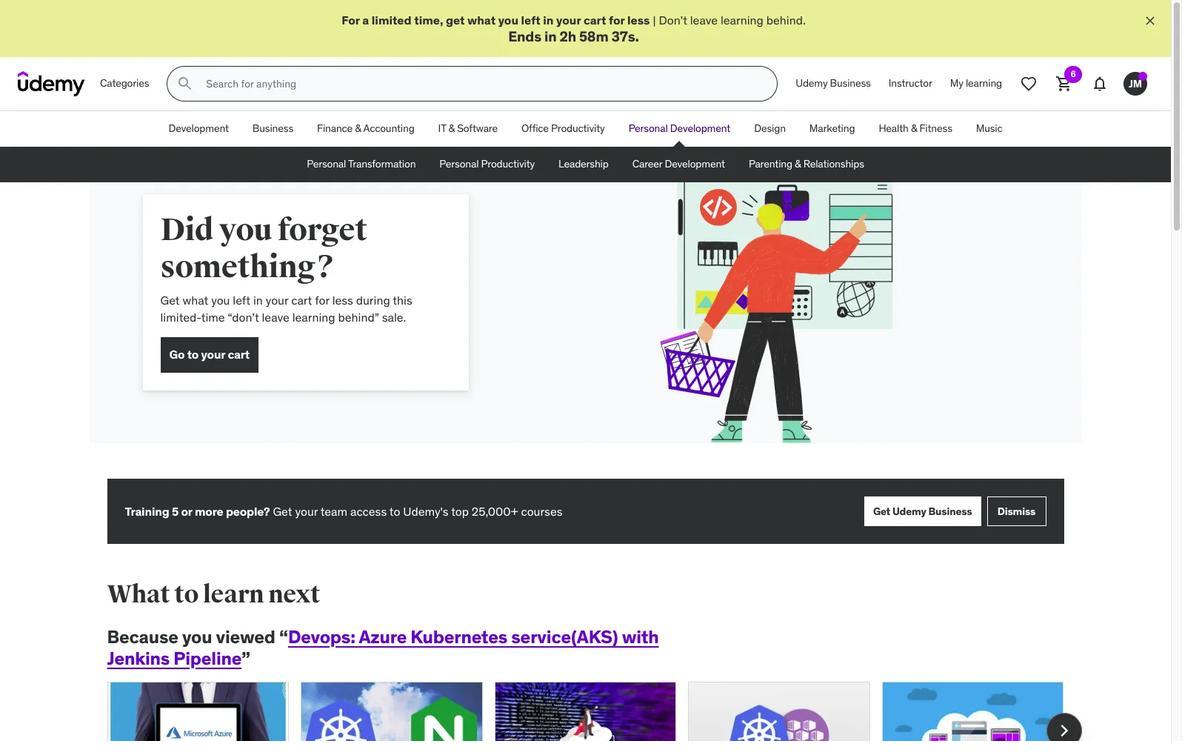 Task type: locate. For each thing, give the bounding box(es) containing it.
get
[[446, 13, 465, 27]]

because
[[107, 626, 178, 649]]

0 horizontal spatial what
[[183, 293, 208, 308]]

wishlist image
[[1020, 75, 1038, 93]]

in inside did you forget something? get what you left in your cart for less during this limited-time "don't leave learning behind" sale.
[[253, 293, 263, 308]]

personal for personal transformation
[[307, 157, 346, 171]]

you up time
[[211, 293, 230, 308]]

2 vertical spatial to
[[174, 579, 199, 610]]

service(aks)
[[511, 626, 618, 649]]

business left dismiss
[[929, 504, 973, 518]]

personal transformation link
[[295, 147, 428, 182]]

0 horizontal spatial get
[[160, 293, 180, 308]]

your up 2h 58m 37s
[[557, 13, 581, 27]]

more
[[195, 504, 223, 519]]

don't
[[659, 13, 688, 27]]

fitness
[[920, 122, 953, 135]]

business
[[830, 77, 871, 90], [253, 122, 293, 135], [929, 504, 973, 518]]

personal
[[629, 122, 668, 135], [307, 157, 346, 171], [440, 157, 479, 171]]

learning inside 'for a limited time, get what you left in your cart for less | don't leave learning behind. ends in 2h 58m 37s .'
[[721, 13, 764, 27]]

what inside did you forget something? get what you left in your cart for less during this limited-time "don't leave learning behind" sale.
[[183, 293, 208, 308]]

1 horizontal spatial less
[[628, 13, 650, 27]]

0 vertical spatial leave
[[690, 13, 718, 27]]

personal down 'finance'
[[307, 157, 346, 171]]

2 horizontal spatial personal
[[629, 122, 668, 135]]

0 vertical spatial productivity
[[551, 122, 605, 135]]

less inside 'for a limited time, get what you left in your cart for less | don't leave learning behind. ends in 2h 58m 37s .'
[[628, 13, 650, 27]]

cart down "don't
[[228, 347, 250, 362]]

1 horizontal spatial get
[[273, 504, 292, 519]]

development down the personal development link
[[665, 157, 725, 171]]

&
[[355, 122, 361, 135], [449, 122, 455, 135], [911, 122, 918, 135], [795, 157, 801, 171]]

& right the it
[[449, 122, 455, 135]]

0 vertical spatial udemy
[[796, 77, 828, 90]]

productivity down office
[[481, 157, 535, 171]]

for for something?
[[315, 293, 330, 308]]

1 vertical spatial leave
[[262, 309, 290, 324]]

1 vertical spatial cart
[[291, 293, 312, 308]]

development up career development at the top
[[670, 122, 731, 135]]

to right "access"
[[390, 504, 400, 519]]

transformation
[[348, 157, 416, 171]]

productivity for office productivity
[[551, 122, 605, 135]]

0 horizontal spatial personal
[[307, 157, 346, 171]]

development link
[[157, 111, 241, 147]]

2h 58m 37s
[[560, 28, 635, 45]]

learning left behind"
[[292, 309, 335, 324]]

1 horizontal spatial productivity
[[551, 122, 605, 135]]

0 vertical spatial for
[[609, 13, 625, 27]]

left up ends at the left of page
[[521, 13, 541, 27]]

personal productivity link
[[428, 147, 547, 182]]

0 vertical spatial left
[[521, 13, 541, 27]]

you
[[498, 13, 519, 27], [219, 211, 272, 249], [211, 293, 230, 308], [182, 626, 212, 649]]

1 vertical spatial productivity
[[481, 157, 535, 171]]

personal for personal productivity
[[440, 157, 479, 171]]

learning left behind.
[[721, 13, 764, 27]]

in for limited
[[543, 13, 554, 27]]

parenting & relationships link
[[737, 147, 876, 182]]

your right go
[[201, 347, 225, 362]]

0 vertical spatial business
[[830, 77, 871, 90]]

productivity
[[551, 122, 605, 135], [481, 157, 535, 171]]

1 horizontal spatial for
[[609, 13, 625, 27]]

Search for anything text field
[[203, 71, 760, 96]]

0 horizontal spatial business
[[253, 122, 293, 135]]

in
[[543, 13, 554, 27], [545, 28, 557, 45], [253, 293, 263, 308]]

& right 'health'
[[911, 122, 918, 135]]

development down submit search image
[[169, 122, 229, 135]]

it & software link
[[427, 111, 510, 147]]

less left the |
[[628, 13, 650, 27]]

personal for personal development
[[629, 122, 668, 135]]

2 horizontal spatial cart
[[584, 13, 606, 27]]

1 horizontal spatial cart
[[291, 293, 312, 308]]

1 horizontal spatial leave
[[690, 13, 718, 27]]

udemy
[[796, 77, 828, 90], [893, 504, 927, 518]]

udemy image
[[18, 71, 85, 96]]

learn
[[203, 579, 264, 610]]

music link
[[965, 111, 1015, 147]]

0 vertical spatial learning
[[721, 13, 764, 27]]

get
[[160, 293, 180, 308], [273, 504, 292, 519], [874, 504, 891, 518]]

cart inside did you forget something? get what you left in your cart for less during this limited-time "don't leave learning behind" sale.
[[291, 293, 312, 308]]

0 vertical spatial to
[[187, 347, 199, 362]]

for left during
[[315, 293, 330, 308]]

for inside did you forget something? get what you left in your cart for less during this limited-time "don't leave learning behind" sale.
[[315, 293, 330, 308]]

cart up 2h 58m 37s
[[584, 13, 606, 27]]

& inside the it & software link
[[449, 122, 455, 135]]

leave
[[690, 13, 718, 27], [262, 309, 290, 324]]

0 horizontal spatial for
[[315, 293, 330, 308]]

for inside 'for a limited time, get what you left in your cart for less | don't leave learning behind. ends in 2h 58m 37s .'
[[609, 13, 625, 27]]

left up "don't
[[233, 293, 251, 308]]

cart inside 'for a limited time, get what you left in your cart for less | don't leave learning behind. ends in 2h 58m 37s .'
[[584, 13, 606, 27]]

left for time,
[[521, 13, 541, 27]]

what right get
[[468, 13, 496, 27]]

& right 'finance'
[[355, 122, 361, 135]]

less
[[628, 13, 650, 27], [332, 293, 353, 308]]

personal development
[[629, 122, 731, 135]]

learning
[[721, 13, 764, 27], [966, 77, 1003, 90], [292, 309, 335, 324]]

what up limited-
[[183, 293, 208, 308]]

1 horizontal spatial learning
[[721, 13, 764, 27]]

top
[[451, 504, 469, 519]]

career development
[[633, 157, 725, 171]]

cart for time,
[[584, 13, 606, 27]]

0 horizontal spatial left
[[233, 293, 251, 308]]

you right did
[[219, 211, 272, 249]]

udemy business
[[796, 77, 871, 90]]

parenting
[[749, 157, 793, 171]]

0 vertical spatial less
[[628, 13, 650, 27]]

2 vertical spatial business
[[929, 504, 973, 518]]

1 horizontal spatial udemy
[[893, 504, 927, 518]]

for for time,
[[609, 13, 625, 27]]

business left 'finance'
[[253, 122, 293, 135]]

ends
[[509, 28, 542, 45]]

1 horizontal spatial personal
[[440, 157, 479, 171]]

my learning link
[[942, 66, 1012, 102]]

your left team
[[295, 504, 318, 519]]

finance & accounting
[[317, 122, 415, 135]]

for a limited time, get what you left in your cart for less | don't leave learning behind. ends in 2h 58m 37s .
[[342, 13, 806, 45]]

cart
[[584, 13, 606, 27], [291, 293, 312, 308], [228, 347, 250, 362]]

1 vertical spatial left
[[233, 293, 251, 308]]

1 vertical spatial learning
[[966, 77, 1003, 90]]

0 horizontal spatial productivity
[[481, 157, 535, 171]]

& inside finance & accounting link
[[355, 122, 361, 135]]

0 horizontal spatial learning
[[292, 309, 335, 324]]

0 horizontal spatial leave
[[262, 309, 290, 324]]

finance & accounting link
[[305, 111, 427, 147]]

1 vertical spatial udemy
[[893, 504, 927, 518]]

left
[[521, 13, 541, 27], [233, 293, 251, 308]]

people?
[[226, 504, 270, 519]]

you have alerts image
[[1139, 72, 1148, 81]]

25,000+
[[472, 504, 518, 519]]

it & software
[[438, 122, 498, 135]]

less inside did you forget something? get what you left in your cart for less during this limited-time "don't leave learning behind" sale.
[[332, 293, 353, 308]]

leave right don't at the right
[[690, 13, 718, 27]]

productivity up leadership
[[551, 122, 605, 135]]

0 horizontal spatial less
[[332, 293, 353, 308]]

& inside the parenting & relationships link
[[795, 157, 801, 171]]

instructor link
[[880, 66, 942, 102]]

limited
[[372, 13, 412, 27]]

2 vertical spatial learning
[[292, 309, 335, 324]]

close image
[[1143, 13, 1158, 28]]

0 vertical spatial cart
[[584, 13, 606, 27]]

your down something?
[[266, 293, 289, 308]]

6
[[1071, 68, 1076, 79]]

personal productivity
[[440, 157, 535, 171]]

& right parenting at the top right of page
[[795, 157, 801, 171]]

left inside did you forget something? get what you left in your cart for less during this limited-time "don't leave learning behind" sale.
[[233, 293, 251, 308]]

learning right my
[[966, 77, 1003, 90]]

your inside did you forget something? get what you left in your cart for less during this limited-time "don't leave learning behind" sale.
[[266, 293, 289, 308]]

1 vertical spatial what
[[183, 293, 208, 308]]

less up behind"
[[332, 293, 353, 308]]

1 vertical spatial less
[[332, 293, 353, 308]]

leave inside 'for a limited time, get what you left in your cart for less | don't leave learning behind. ends in 2h 58m 37s .'
[[690, 13, 718, 27]]

jenkins
[[107, 647, 170, 670]]

leave right "don't
[[262, 309, 290, 324]]

0 horizontal spatial cart
[[228, 347, 250, 362]]

business up the 'marketing'
[[830, 77, 871, 90]]

azure
[[359, 626, 407, 649]]

limited-
[[160, 309, 201, 324]]

1 vertical spatial for
[[315, 293, 330, 308]]

relationships
[[804, 157, 865, 171]]

devops:
[[288, 626, 356, 649]]

to up 'because you viewed "'
[[174, 579, 199, 610]]

cart down something?
[[291, 293, 312, 308]]

cart for something?
[[291, 293, 312, 308]]

left inside 'for a limited time, get what you left in your cart for less | don't leave learning behind. ends in 2h 58m 37s .'
[[521, 13, 541, 27]]

0 vertical spatial what
[[468, 13, 496, 27]]

& inside health & fitness link
[[911, 122, 918, 135]]

personal development link
[[617, 111, 743, 147]]

to right go
[[187, 347, 199, 362]]

you up ends at the left of page
[[498, 13, 519, 27]]

for up 2h 58m 37s
[[609, 13, 625, 27]]

personal down the it & software link
[[440, 157, 479, 171]]

1 horizontal spatial what
[[468, 13, 496, 27]]

dismiss
[[998, 504, 1036, 518]]

for
[[342, 13, 360, 27]]

instructor
[[889, 77, 933, 90]]

2 horizontal spatial get
[[874, 504, 891, 518]]

what inside 'for a limited time, get what you left in your cart for less | don't leave learning behind. ends in 2h 58m 37s .'
[[468, 13, 496, 27]]

personal up career
[[629, 122, 668, 135]]

& for relationships
[[795, 157, 801, 171]]

1 horizontal spatial left
[[521, 13, 541, 27]]

learning inside did you forget something? get what you left in your cart for less during this limited-time "don't leave learning behind" sale.
[[292, 309, 335, 324]]



Task type: describe. For each thing, give the bounding box(es) containing it.
you down what to learn next
[[182, 626, 212, 649]]

software
[[457, 122, 498, 135]]

health & fitness link
[[867, 111, 965, 147]]

|
[[653, 13, 656, 27]]

business link
[[241, 111, 305, 147]]

pipeline
[[174, 647, 242, 670]]

go
[[169, 347, 185, 362]]

behind.
[[767, 13, 806, 27]]

1 horizontal spatial business
[[830, 77, 871, 90]]

less for something?
[[332, 293, 353, 308]]

dismiss button
[[987, 497, 1047, 526]]

during
[[356, 293, 390, 308]]

productivity for personal productivity
[[481, 157, 535, 171]]

did you forget something? get what you left in your cart for less during this limited-time "don't leave learning behind" sale.
[[160, 211, 413, 324]]

in for forget
[[253, 293, 263, 308]]

forget
[[278, 211, 367, 249]]

leave inside did you forget something? get what you left in your cart for less during this limited-time "don't leave learning behind" sale.
[[262, 309, 290, 324]]

time
[[201, 309, 225, 324]]

team
[[321, 504, 348, 519]]

your inside 'for a limited time, get what you left in your cart for less | don't leave learning behind. ends in 2h 58m 37s .'
[[557, 13, 581, 27]]

"
[[242, 647, 250, 670]]

next
[[268, 579, 320, 610]]

kubernetes
[[411, 626, 508, 649]]

your inside go to your cart link
[[201, 347, 225, 362]]

design link
[[743, 111, 798, 147]]

get udemy business link
[[865, 497, 982, 526]]

a
[[363, 13, 369, 27]]

music
[[977, 122, 1003, 135]]

parenting & relationships
[[749, 157, 865, 171]]

what
[[107, 579, 170, 610]]

leadership link
[[547, 147, 621, 182]]

career
[[633, 157, 663, 171]]

"
[[279, 626, 288, 649]]

.
[[635, 28, 639, 45]]

something?
[[160, 248, 335, 286]]

get udemy business
[[874, 504, 973, 518]]

design
[[755, 122, 786, 135]]

notifications image
[[1092, 75, 1109, 93]]

udemy's
[[403, 504, 449, 519]]

2 vertical spatial cart
[[228, 347, 250, 362]]

development for personal development
[[670, 122, 731, 135]]

devops: azure kubernetes service(aks) with jenkins pipeline
[[107, 626, 659, 670]]

left for something?
[[233, 293, 251, 308]]

0 horizontal spatial udemy
[[796, 77, 828, 90]]

categories
[[100, 77, 149, 90]]

to for what to learn next
[[174, 579, 199, 610]]

submit search image
[[177, 75, 194, 93]]

get inside did you forget something? get what you left in your cart for less during this limited-time "don't leave learning behind" sale.
[[160, 293, 180, 308]]

carousel element
[[107, 682, 1082, 741]]

it
[[438, 122, 446, 135]]

did
[[160, 211, 214, 249]]

1 vertical spatial business
[[253, 122, 293, 135]]

accounting
[[363, 122, 415, 135]]

time,
[[414, 13, 443, 27]]

behind"
[[338, 309, 379, 324]]

what for time,
[[468, 13, 496, 27]]

what for something?
[[183, 293, 208, 308]]

& for software
[[449, 122, 455, 135]]

jm link
[[1118, 66, 1154, 102]]

2 horizontal spatial business
[[929, 504, 973, 518]]

or
[[181, 504, 192, 519]]

access
[[350, 504, 387, 519]]

career development link
[[621, 147, 737, 182]]

because you viewed "
[[107, 626, 288, 649]]

finance
[[317, 122, 353, 135]]

office
[[522, 122, 549, 135]]

leadership
[[559, 157, 609, 171]]

training 5 or more people? get your team access to udemy's top 25,000+ courses
[[125, 504, 563, 519]]

what to learn next
[[107, 579, 320, 610]]

you inside 'for a limited time, get what you left in your cart for less | don't leave learning behind. ends in 2h 58m 37s .'
[[498, 13, 519, 27]]

& for accounting
[[355, 122, 361, 135]]

marketing link
[[798, 111, 867, 147]]

udemy business link
[[787, 66, 880, 102]]

office productivity link
[[510, 111, 617, 147]]

1 vertical spatial to
[[390, 504, 400, 519]]

to for go to your cart
[[187, 347, 199, 362]]

viewed
[[216, 626, 276, 649]]

with
[[622, 626, 659, 649]]

my
[[951, 77, 964, 90]]

categories button
[[91, 66, 158, 102]]

6 link
[[1047, 66, 1083, 102]]

go to your cart
[[169, 347, 250, 362]]

devops: azure kubernetes service(aks) with jenkins pipeline link
[[107, 626, 659, 670]]

marketing
[[810, 122, 855, 135]]

jm
[[1129, 77, 1143, 90]]

& for fitness
[[911, 122, 918, 135]]

less for time,
[[628, 13, 650, 27]]

health
[[879, 122, 909, 135]]

shopping cart with 6 items image
[[1056, 75, 1074, 93]]

development for career development
[[665, 157, 725, 171]]

2 horizontal spatial learning
[[966, 77, 1003, 90]]

next image
[[1053, 719, 1076, 741]]

personal transformation
[[307, 157, 416, 171]]

health & fitness
[[879, 122, 953, 135]]

my learning
[[951, 77, 1003, 90]]

sale.
[[382, 309, 406, 324]]

go to your cart link
[[160, 337, 259, 373]]

courses
[[521, 504, 563, 519]]



Task type: vqa. For each thing, say whether or not it's contained in the screenshot.
""DON'T"
yes



